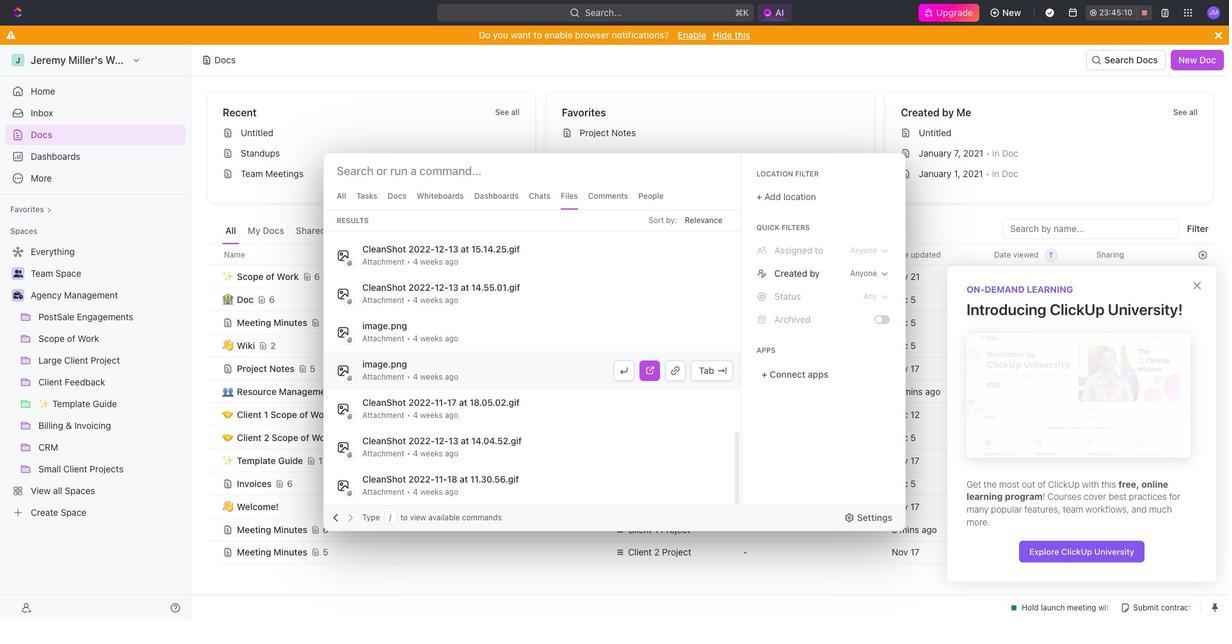 Task type: vqa. For each thing, say whether or not it's contained in the screenshot.
the middle meeting
yes



Task type: describe. For each thing, give the bounding box(es) containing it.
weeks for 14.55.01.gif
[[420, 296, 443, 305]]

engagements
[[666, 386, 723, 397]]

workflows,
[[1086, 504, 1129, 515]]

cleanshot for cleanshot 2022-12-13 at 14.04.52.gif
[[362, 436, 406, 447]]

attachment inside cleanshot 2022-11-15 at 16.32.01.gif attachment
[[362, 219, 404, 229]]

assigned for assigned
[[437, 225, 476, 236]]

table containing scope of work
[[207, 245, 1214, 566]]

row containing wiki
[[207, 333, 1214, 359]]

2022- for 16.32.01.gif
[[408, 205, 435, 216]]

assigned for assigned to
[[774, 245, 812, 256]]

new doc button
[[1171, 50, 1224, 70]]

much
[[1149, 504, 1172, 515]]

18 inside the scrollable content region
[[447, 474, 457, 485]]

favorites button
[[5, 202, 57, 218]]

1 vertical spatial 12
[[318, 455, 328, 466]]

do you want to enable browser notifications? enable hide this
[[479, 29, 750, 40]]

date updated button
[[884, 245, 948, 265]]

untitled link for created by me
[[896, 123, 1208, 143]]

mins for row containing template guide
[[1006, 455, 1026, 466]]

2022- for 14.55.01.gif
[[408, 282, 435, 293]]

scope for 2
[[272, 432, 298, 443]]

7,
[[954, 148, 961, 159]]

cleanshot for cleanshot 2022-12-13 at 15.14.25.gif
[[362, 244, 406, 255]]

template
[[237, 455, 276, 466]]

untitled for recent
[[241, 127, 273, 138]]

at for 11.30.56.gif
[[460, 474, 468, 485]]

row containing client 2 scope of work docs
[[207, 425, 1214, 451]]

2022- for 11.30.56.gif
[[408, 474, 435, 485]]

0 vertical spatial 17 mins ago
[[892, 386, 941, 397]]

5 attachment from the top
[[362, 373, 404, 382]]

client for client 2 project
[[628, 547, 652, 558]]

university!
[[1108, 301, 1183, 319]]

client for client 1 scope of work docs
[[237, 409, 262, 420]]

11- for 15
[[435, 205, 447, 216]]

agency for dec 5
[[628, 340, 659, 351]]

sort by:
[[649, 216, 677, 225]]

1 for scope
[[264, 409, 268, 420]]

client 1 scope of work docs
[[237, 409, 356, 420]]

me
[[956, 107, 971, 118]]

docs right my
[[263, 225, 284, 236]]

comments
[[588, 191, 628, 201]]

new button
[[984, 3, 1029, 23]]

4 down cleanshot 2022-12-13 at 14.04.52.gif at the bottom left of the page
[[413, 449, 418, 459]]

row containing template guide
[[207, 448, 1214, 474]]

doc inside new doc button
[[1199, 54, 1216, 65]]

agency management link
[[31, 286, 183, 306]]

13 row from the top
[[207, 518, 1214, 543]]

location
[[783, 191, 816, 202]]

15 inside row
[[994, 479, 1004, 489]]

2 vertical spatial to
[[400, 513, 408, 523]]

inbox
[[31, 108, 53, 118]]

1 horizontal spatial to
[[534, 29, 542, 40]]

4 up view
[[413, 488, 418, 497]]

16 mins ago for 5
[[994, 432, 1044, 443]]

0 vertical spatial work
[[277, 271, 299, 282]]

settings button
[[839, 508, 900, 529]]

2 - from the top
[[743, 455, 747, 466]]

cleanshot for cleanshot 2022-11-17 at 18.05.02.gif
[[362, 398, 406, 408]]

clickup inside explore clickup university button
[[1061, 547, 1092, 558]]

all for recent
[[511, 108, 520, 117]]

archived inside button
[[488, 225, 525, 236]]

mins for row containing client 1 scope of work docs
[[1006, 409, 1025, 420]]

+ add location
[[757, 191, 816, 202]]

2 horizontal spatial to
[[815, 245, 823, 256]]

sharing
[[1097, 250, 1124, 260]]

11- for 18
[[435, 474, 447, 485]]

nov for 4 mins ago
[[892, 502, 908, 512]]

dashboards inside sidebar navigation
[[31, 151, 80, 162]]

1 vertical spatial clickup
[[1048, 479, 1080, 490]]

nov 17 for yesterday
[[892, 363, 920, 374]]

8 attachment from the top
[[362, 488, 404, 497]]

client for client 2 scope of work docs
[[237, 432, 262, 443]]

for
[[1169, 492, 1180, 503]]

1 horizontal spatial dashboards
[[474, 191, 519, 201]]

2 for wiki
[[270, 340, 276, 351]]

× button
[[1192, 276, 1202, 294]]

5 nov from the top
[[892, 547, 908, 558]]

private button
[[334, 219, 370, 245]]

0 vertical spatial scope
[[237, 271, 264, 282]]

1 3 mins ago from the left
[[892, 525, 937, 535]]

row containing client 1 scope of work docs
[[207, 402, 1214, 428]]

new doc
[[1178, 54, 1216, 65]]

search docs
[[1104, 54, 1158, 65]]

my
[[248, 225, 260, 236]]

anyone for created by
[[850, 269, 877, 278]]

scope for 1
[[270, 409, 297, 420]]

Search by name... text field
[[1010, 220, 1172, 239]]

created for created by
[[774, 268, 807, 279]]

6 for invoices
[[287, 479, 293, 489]]

weeks for 18.05.02.gif
[[420, 411, 443, 421]]

4 down cleanshot 2022-12-13 at 15.14.25.gif
[[413, 257, 418, 267]]

nov 21
[[892, 271, 920, 282]]

practices
[[1129, 492, 1167, 503]]

want
[[511, 29, 531, 40]]

resource management
[[237, 386, 334, 397]]

0 horizontal spatial this
[[735, 29, 750, 40]]

at for 18.05.02.gif
[[459, 398, 467, 408]]

16 for 5
[[994, 432, 1004, 443]]

3 attachment from the top
[[362, 296, 404, 305]]

1,
[[954, 168, 960, 179]]

4 up resource management button
[[413, 334, 418, 344]]

4 up "cleanshot 2022-11-17 at 18.05.02.gif"
[[413, 373, 418, 382]]

3 xqnvl image from the top
[[757, 292, 767, 302]]

13 for 14.55.01.gif
[[448, 282, 458, 293]]

dec for invoices
[[892, 479, 908, 489]]

settings
[[857, 513, 892, 524]]

many
[[967, 504, 989, 515]]

client 2 scope of work docs
[[237, 432, 357, 443]]

nov 17 for 4 mins ago
[[892, 502, 920, 512]]

meeting for client 1 project
[[237, 525, 271, 535]]

21
[[910, 271, 920, 282]]

best
[[1109, 492, 1127, 503]]

1 minutes from the top
[[274, 317, 307, 328]]

dec 5 for doc
[[892, 294, 916, 305]]

notes inside row
[[269, 363, 294, 374]]

my docs
[[248, 225, 284, 236]]

15.14.25.gif
[[471, 244, 520, 255]]

template guide
[[237, 455, 303, 466]]

team
[[241, 168, 263, 179]]

on-
[[967, 284, 985, 295]]

12- for 14.55.01.gif
[[435, 282, 449, 293]]

docs link
[[5, 125, 186, 145]]

4 inside row
[[994, 502, 1000, 512]]

1 column header from the left
[[207, 245, 221, 266]]

23:45:10 button
[[1086, 5, 1152, 20]]

meeting minutes for client 2 project
[[237, 547, 307, 558]]

minutes for client 2 project
[[274, 547, 307, 558]]

cleanshot 2022-11-18 at 11.30.56.gif
[[362, 474, 519, 485]]

team
[[1063, 504, 1083, 515]]

any
[[863, 292, 877, 302]]

jkkwz image
[[757, 315, 767, 325]]

resource
[[237, 386, 277, 397]]

row containing project notes
[[207, 356, 1214, 382]]

connect
[[770, 369, 805, 380]]

weeks for 15.14.25.gif
[[420, 257, 443, 267]]

of down my docs button
[[266, 271, 274, 282]]

13 for 15.14.25.gif
[[448, 244, 458, 255]]

explore
[[1029, 547, 1059, 558]]

6 attachment from the top
[[362, 411, 404, 421]]

more.
[[967, 517, 990, 528]]

4 weeks ago for 11.30.56.gif
[[413, 488, 458, 497]]

1 vertical spatial 17 mins ago
[[994, 409, 1043, 420]]

popular
[[991, 504, 1022, 515]]

in for january 1, 2021
[[992, 168, 999, 179]]

postsale
[[628, 386, 664, 397]]

docs up recent
[[214, 54, 236, 65]]

date updated
[[892, 250, 941, 260]]

+ for + add location
[[757, 191, 762, 202]]

favorites inside button
[[10, 205, 44, 214]]

4 weeks ago for 15.14.25.gif
[[413, 257, 458, 267]]

16.32.01.gif
[[470, 205, 519, 216]]

11.30.56.gif
[[470, 474, 519, 485]]

january 1, 2021 • in doc
[[919, 168, 1018, 179]]

row containing name
[[207, 245, 1214, 266]]

0 vertical spatial favorites
[[562, 107, 606, 118]]

with
[[1082, 479, 1099, 490]]

5 - from the top
[[743, 525, 747, 535]]

14.55.01.gif
[[471, 282, 520, 293]]

quick
[[757, 223, 780, 232]]

7 attachment from the top
[[362, 449, 404, 459]]

you
[[493, 29, 508, 40]]

docs up "client 2 scope of work docs"
[[335, 409, 356, 420]]

do
[[479, 29, 491, 40]]

2 image.png from the top
[[362, 359, 407, 370]]

add
[[764, 191, 781, 202]]

4 down cleanshot 2022-12-13 at 14.55.01.gif
[[413, 296, 418, 305]]

filter
[[795, 170, 819, 178]]

this inside dialog
[[1101, 479, 1116, 490]]

2021 for january 7, 2021
[[963, 148, 983, 159]]

quick filters
[[757, 223, 810, 232]]

and
[[1131, 504, 1147, 515]]

4 down resource management button
[[413, 411, 418, 421]]

dashboards link
[[5, 147, 186, 167]]

upgrade
[[936, 7, 973, 18]]

• for january 1, 2021
[[986, 169, 990, 179]]

1 - from the top
[[743, 432, 747, 443]]

Search or run a command… text field
[[337, 164, 494, 179]]

files
[[561, 191, 578, 201]]

untitled for created by me
[[919, 127, 952, 138]]

cleanshot for cleanshot 2022-11-18 at 11.30.56.gif
[[362, 474, 406, 485]]

agency management, , element
[[615, 341, 625, 351]]

yesterday for 17
[[994, 363, 1035, 374]]

location
[[757, 170, 793, 178]]

1 image.png from the top
[[362, 321, 407, 332]]

4 - from the top
[[743, 502, 747, 512]]

18.05.02.gif
[[470, 398, 520, 408]]

by for created by
[[810, 268, 820, 279]]

of up "client 2 scope of work docs"
[[299, 409, 308, 420]]

18 mins ago
[[994, 386, 1044, 397]]

team meetings link
[[218, 164, 530, 184]]

anyone for assigned to
[[850, 246, 877, 255]]

2 for client 1 scope of work docs
[[372, 409, 377, 420]]

resource management button
[[223, 381, 600, 404]]

learning
[[1027, 284, 1073, 295]]

chats
[[529, 191, 551, 201]]

filters
[[782, 223, 810, 232]]

docs right search
[[1136, 54, 1158, 65]]

of down client 1 scope of work docs
[[301, 432, 309, 443]]

new for new
[[1002, 7, 1021, 18]]

invoices
[[237, 479, 272, 489]]

the
[[984, 479, 997, 490]]

location filter
[[757, 170, 819, 178]]

assigned to
[[774, 245, 823, 256]]



Task type: locate. For each thing, give the bounding box(es) containing it.
0 horizontal spatial archived
[[488, 225, 525, 236]]

15 mins ago
[[994, 479, 1043, 489]]

mins
[[903, 386, 923, 397], [1006, 386, 1026, 397], [1006, 409, 1025, 420], [1006, 432, 1026, 443], [1006, 455, 1026, 466], [1006, 479, 1026, 489], [1002, 502, 1022, 512], [900, 525, 919, 535], [1002, 525, 1022, 535]]

17 mins ago up dec 12
[[892, 386, 941, 397]]

yesterday up the 18 mins ago
[[994, 363, 1035, 374]]

1 see all from the left
[[495, 108, 520, 117]]

row
[[207, 245, 1214, 266], [207, 264, 1214, 290], [207, 287, 1214, 313], [207, 310, 1214, 336], [207, 333, 1214, 359], [207, 356, 1214, 382], [207, 380, 1214, 404], [207, 402, 1214, 428], [207, 425, 1214, 451], [207, 448, 1214, 474], [207, 471, 1214, 497], [207, 495, 1214, 519], [207, 518, 1214, 543], [207, 540, 1214, 566]]

row containing invoices
[[207, 471, 1214, 497]]

nov for yesterday
[[892, 363, 908, 374]]

2 for client 2 scope of work docs
[[373, 432, 378, 443]]

18 inside row
[[994, 386, 1004, 397]]

created up status
[[774, 268, 807, 279]]

2021 right 1, on the top right of the page
[[963, 168, 983, 179]]

1 nov from the top
[[892, 271, 908, 282]]

1 horizontal spatial new
[[1178, 54, 1197, 65]]

0 vertical spatial clickup
[[1050, 301, 1105, 319]]

1 vertical spatial assigned
[[774, 245, 812, 256]]

docs
[[214, 54, 236, 65], [1136, 54, 1158, 65], [31, 129, 52, 140], [388, 191, 406, 201], [263, 225, 284, 236], [335, 409, 356, 420], [336, 432, 357, 443]]

3 13 from the top
[[448, 436, 458, 447]]

0 vertical spatial •
[[986, 148, 990, 158]]

attachment up "welcome!" button
[[362, 449, 404, 459]]

6 for doc
[[269, 294, 275, 305]]

assigned inside button
[[437, 225, 476, 236]]

all
[[511, 108, 520, 117], [1189, 108, 1198, 117]]

0 vertical spatial notes
[[611, 127, 636, 138]]

nov 17
[[892, 363, 920, 374], [892, 455, 920, 466], [892, 502, 920, 512], [892, 547, 920, 558]]

3 mins ago
[[892, 525, 937, 535], [994, 525, 1039, 535]]

2 untitled link from the left
[[896, 123, 1208, 143]]

nov 17 up settings
[[892, 502, 920, 512]]

untitled down the created by me
[[919, 127, 952, 138]]

postsale engagements
[[628, 386, 723, 397]]

1 vertical spatial new
[[1178, 54, 1197, 65]]

date up nov 21 on the right top of page
[[892, 250, 909, 260]]

2 column header from the left
[[607, 245, 736, 266]]

1 vertical spatial this
[[1101, 479, 1116, 490]]

3 - from the top
[[743, 479, 747, 489]]

• up january 1, 2021 • in doc
[[986, 148, 990, 158]]

1 horizontal spatial see all
[[1173, 108, 1198, 117]]

of up ! on the bottom right of page
[[1038, 479, 1046, 490]]

2 vertical spatial agency
[[628, 502, 659, 512]]

4 attachment from the top
[[362, 334, 404, 344]]

scrollable content region
[[324, 0, 741, 506]]

sidebar navigation
[[0, 45, 191, 621]]

column header down by:
[[607, 245, 736, 266]]

2 date from the left
[[994, 250, 1011, 260]]

0 vertical spatial 16
[[994, 432, 1004, 443]]

untitled up standups
[[241, 127, 273, 138]]

agency management for nov
[[628, 502, 715, 512]]

dec 5
[[892, 294, 916, 305], [994, 294, 1018, 305], [892, 317, 916, 328], [994, 317, 1018, 328], [892, 340, 916, 351], [892, 432, 916, 443], [892, 479, 916, 489]]

1
[[264, 409, 268, 420], [654, 525, 658, 535]]

xqnvl image up jkkwz icon
[[757, 292, 767, 302]]

1 vertical spatial in
[[992, 168, 999, 179]]

1 vertical spatial project notes
[[237, 363, 294, 374]]

11- inside cleanshot 2022-11-15 at 16.32.01.gif attachment
[[435, 205, 447, 216]]

1 13 from the top
[[448, 244, 458, 255]]

2 row from the top
[[207, 264, 1214, 290]]

dialog containing ×
[[947, 266, 1216, 583]]

1 weeks from the top
[[420, 257, 443, 267]]

most
[[999, 479, 1020, 490]]

agency management inside agency management link
[[31, 290, 118, 301]]

meeting for client 2 project
[[237, 547, 271, 558]]

1 xqnvl image from the top
[[757, 246, 767, 256]]

0 vertical spatial meeting
[[237, 317, 271, 328]]

6 weeks from the top
[[420, 449, 443, 459]]

at up assigned button
[[459, 205, 468, 216]]

0 vertical spatial agency management
[[31, 290, 118, 301]]

0 horizontal spatial 17 mins ago
[[892, 386, 941, 397]]

0 vertical spatial 12-
[[435, 244, 449, 255]]

0 horizontal spatial untitled
[[241, 127, 273, 138]]

this right hide
[[735, 29, 750, 40]]

nov down dec 12
[[892, 455, 908, 466]]

1 16 from the top
[[994, 432, 1004, 443]]

2022- down cleanshot 2022-12-13 at 15.14.25.gif
[[408, 282, 435, 293]]

×
[[1192, 276, 1202, 294]]

2 vertical spatial xqnvl image
[[757, 292, 767, 302]]

minutes for client 1 project
[[274, 525, 307, 535]]

15
[[447, 205, 457, 216], [994, 479, 1004, 489]]

5 4 weeks ago from the top
[[413, 411, 458, 421]]

date left viewed
[[994, 250, 1011, 260]]

14.04.52.gif
[[471, 436, 522, 447]]

9 row from the top
[[207, 425, 1214, 451]]

0 horizontal spatial see all button
[[490, 105, 525, 120]]

16 mins ago
[[994, 432, 1044, 443], [994, 455, 1044, 466]]

this up "best" in the bottom of the page
[[1101, 479, 1116, 490]]

client
[[237, 409, 262, 420], [237, 432, 262, 443], [628, 525, 652, 535], [628, 547, 652, 558]]

attachment down resource management button
[[362, 411, 404, 421]]

3 mins ago down "popular"
[[994, 525, 1039, 535]]

16 for 17
[[994, 455, 1004, 466]]

work for 2
[[312, 432, 334, 443]]

4 weeks ago for 18.05.02.gif
[[413, 411, 458, 421]]

search
[[1104, 54, 1134, 65]]

agency management for dec
[[628, 340, 715, 351]]

agency for nov 17
[[628, 502, 659, 512]]

1 nov 17 from the top
[[892, 363, 920, 374]]

by for created by me
[[942, 107, 954, 118]]

6 cleanshot from the top
[[362, 474, 406, 485]]

0 horizontal spatial new
[[1002, 7, 1021, 18]]

1 january from the top
[[919, 148, 952, 159]]

in for january 7, 2021
[[992, 148, 1000, 159]]

see all button for created by me
[[1168, 105, 1203, 120]]

nov up dec 12
[[892, 363, 908, 374]]

xqnvl image for created
[[757, 269, 767, 279]]

3 down settings
[[892, 525, 897, 535]]

xqnvl image for assigned
[[757, 246, 767, 256]]

meeting minutes for client 1 project
[[237, 525, 307, 535]]

4 mins ago
[[994, 502, 1040, 512]]

2 vertical spatial meeting minutes
[[237, 547, 307, 558]]

clickup up "courses"
[[1048, 479, 1080, 490]]

2 attachment from the top
[[362, 257, 404, 267]]

search docs button
[[1087, 50, 1166, 70]]

new right upgrade
[[1002, 7, 1021, 18]]

management
[[64, 290, 118, 301], [661, 340, 715, 351], [279, 386, 334, 397], [661, 502, 715, 512]]

nov 17 down settings
[[892, 547, 920, 558]]

1 horizontal spatial by
[[942, 107, 954, 118]]

2022- up cleanshot 2022-12-13 at 14.04.52.gif at the bottom left of the page
[[408, 398, 435, 408]]

1 4 weeks ago from the top
[[413, 257, 458, 267]]

client 2 project
[[628, 547, 691, 558]]

cleanshot for cleanshot 2022-12-13 at 14.55.01.gif
[[362, 282, 406, 293]]

row containing resource management
[[207, 380, 1214, 404]]

0 vertical spatial 2021
[[963, 148, 983, 159]]

2022- for 18.05.02.gif
[[408, 398, 435, 408]]

3 nov 17 from the top
[[892, 502, 920, 512]]

nov for 16 mins ago
[[892, 455, 908, 466]]

4 nov 17 from the top
[[892, 547, 920, 558]]

3
[[892, 525, 897, 535], [994, 525, 1000, 535]]

xqnvl image down tags
[[757, 269, 767, 279]]

created for created by me
[[901, 107, 940, 118]]

weeks for 11.30.56.gif
[[420, 488, 443, 497]]

1 vertical spatial yesterday
[[994, 363, 1035, 374]]

1 horizontal spatial 12
[[910, 409, 920, 420]]

1 attachment from the top
[[362, 219, 404, 229]]

to right /
[[400, 513, 408, 523]]

2 vertical spatial 13
[[448, 436, 458, 447]]

program
[[1005, 492, 1043, 503]]

archived down status
[[774, 314, 811, 325]]

apps
[[808, 369, 828, 380]]

2 untitled from the left
[[919, 127, 952, 138]]

12 row from the top
[[207, 495, 1214, 519]]

this
[[735, 29, 750, 40], [1101, 479, 1116, 490]]

4
[[413, 257, 418, 267], [413, 296, 418, 305], [413, 334, 418, 344], [413, 373, 418, 382], [413, 411, 418, 421], [413, 449, 418, 459], [413, 488, 418, 497], [994, 502, 1000, 512]]

4 2022- from the top
[[408, 398, 435, 408]]

docs inside sidebar navigation
[[31, 129, 52, 140]]

0 vertical spatial minutes
[[274, 317, 307, 328]]

all button
[[222, 219, 239, 245]]

2022- up "welcome!" button
[[408, 474, 435, 485]]

1 meeting minutes from the top
[[237, 317, 307, 328]]

0 horizontal spatial see all
[[495, 108, 520, 117]]

column header
[[207, 245, 221, 266], [607, 245, 736, 266]]

january left 1, on the top right of the page
[[919, 168, 952, 179]]

1 vertical spatial 11-
[[435, 398, 447, 408]]

attachment up resource management button
[[362, 334, 404, 344]]

work for 1
[[310, 409, 332, 420]]

5 2022- from the top
[[408, 436, 435, 447]]

at left "11.30.56.gif"
[[460, 474, 468, 485]]

notifications?
[[612, 29, 669, 40]]

6 for meeting minutes
[[323, 525, 329, 535]]

1 16 mins ago from the top
[[994, 432, 1044, 443]]

1 horizontal spatial see
[[1173, 108, 1187, 117]]

project notes up comments
[[580, 127, 636, 138]]

work up "client 2 scope of work docs"
[[310, 409, 332, 420]]

clickup down learning
[[1050, 301, 1105, 319]]

0 vertical spatial meeting minutes
[[237, 317, 307, 328]]

docs down inbox
[[31, 129, 52, 140]]

0 vertical spatial yesterday
[[994, 340, 1035, 351]]

15 inside cleanshot 2022-11-15 at 16.32.01.gif attachment
[[447, 205, 457, 216]]

13 for 14.04.52.gif
[[448, 436, 458, 447]]

8 row from the top
[[207, 402, 1214, 428]]

project notes
[[580, 127, 636, 138], [237, 363, 294, 374]]

2 16 mins ago from the top
[[994, 455, 1044, 466]]

4 weeks ago for 14.04.52.gif
[[413, 449, 458, 459]]

nov 17 for 16 mins ago
[[892, 455, 920, 466]]

1 vertical spatial january
[[919, 168, 952, 179]]

yesterday
[[994, 340, 1035, 351], [994, 363, 1035, 374]]

scope down name
[[237, 271, 264, 282]]

business time image
[[616, 504, 624, 511]]

3 cleanshot from the top
[[362, 282, 406, 293]]

at for 14.04.52.gif
[[461, 436, 469, 447]]

attachment up "cleanshot 2022-11-17 at 18.05.02.gif"
[[362, 373, 404, 382]]

1 up client 2 project
[[654, 525, 658, 535]]

0 horizontal spatial column header
[[207, 245, 221, 266]]

6 for scope of work
[[314, 271, 320, 282]]

10 row from the top
[[207, 448, 1214, 474]]

row containing doc
[[207, 287, 1214, 313]]

inbox link
[[5, 103, 186, 124]]

2 4 weeks ago from the top
[[413, 296, 458, 305]]

project notes link
[[557, 123, 869, 143]]

sort
[[649, 216, 664, 225]]

explore clickup university
[[1029, 547, 1134, 558]]

2 weeks from the top
[[420, 296, 443, 305]]

2022- up cleanshot 2022-11-18 at 11.30.56.gif
[[408, 436, 435, 447]]

1 horizontal spatial 3
[[994, 525, 1000, 535]]

6 2022- from the top
[[408, 474, 435, 485]]

at
[[459, 205, 468, 216], [461, 244, 469, 255], [461, 282, 469, 293], [459, 398, 467, 408], [461, 436, 469, 447], [460, 474, 468, 485]]

agency management
[[31, 290, 118, 301], [628, 340, 715, 351], [628, 502, 715, 512]]

12- down cleanshot 2022-12-13 at 15.14.25.gif
[[435, 282, 449, 293]]

scope down resource management
[[270, 409, 297, 420]]

+ left 'connect'
[[762, 369, 767, 380]]

dec for doc
[[892, 294, 908, 305]]

dec for client 1 scope of work docs
[[892, 409, 908, 420]]

2022- down whiteboards
[[408, 205, 435, 216]]

5 cleanshot from the top
[[362, 436, 406, 447]]

12- for 14.04.52.gif
[[435, 436, 449, 447]]

1 vertical spatial meeting minutes
[[237, 525, 307, 535]]

xqnvl image down quick
[[757, 246, 767, 256]]

1 horizontal spatial this
[[1101, 479, 1116, 490]]

client for client 1 project
[[628, 525, 652, 535]]

dialog
[[947, 266, 1216, 583]]

11 row from the top
[[207, 471, 1214, 497]]

mins for row containing resource management
[[1006, 386, 1026, 397]]

all inside button
[[225, 225, 236, 236]]

created left me
[[901, 107, 940, 118]]

guide
[[278, 455, 303, 466]]

assigned button
[[434, 219, 479, 245]]

shared button
[[293, 219, 329, 245]]

scope of work
[[237, 271, 299, 282]]

all left my
[[225, 225, 236, 236]]

2 16 from the top
[[994, 455, 1004, 466]]

date inside "button"
[[994, 250, 1011, 260]]

0 vertical spatial 18
[[994, 386, 1004, 397]]

cleanshot 2022-11-17 at 18.05.02.gif
[[362, 398, 520, 408]]

dec for meeting minutes
[[892, 317, 908, 328]]

1 anyone from the top
[[850, 246, 877, 255]]

0 horizontal spatial favorites
[[10, 205, 44, 214]]

• inside january 7, 2021 • in doc
[[986, 148, 990, 158]]

see all button for recent
[[490, 105, 525, 120]]

0 vertical spatial anyone
[[850, 246, 877, 255]]

1 date from the left
[[892, 250, 909, 260]]

0 vertical spatial by
[[942, 107, 954, 118]]

2 2022- from the top
[[408, 244, 435, 255]]

in up january 1, 2021 • in doc
[[992, 148, 1000, 159]]

16 mins ago up 15 mins ago
[[994, 455, 1044, 466]]

4 weeks ago for 14.55.01.gif
[[413, 296, 458, 305]]

2 vertical spatial 11-
[[435, 474, 447, 485]]

6 4 weeks ago from the top
[[413, 449, 458, 459]]

dec 5 for wiki
[[892, 340, 916, 351]]

status
[[774, 291, 801, 302]]

mins for row containing client 2 scope of work docs
[[1006, 432, 1026, 443]]

1 cleanshot from the top
[[362, 205, 406, 216]]

team meetings
[[241, 168, 304, 179]]

0 horizontal spatial created
[[774, 268, 807, 279]]

0 horizontal spatial untitled link
[[218, 123, 530, 143]]

16 mins ago for 17
[[994, 455, 1044, 466]]

0 horizontal spatial date
[[892, 250, 909, 260]]

2 vertical spatial minutes
[[274, 547, 307, 558]]

2 cleanshot from the top
[[362, 244, 406, 255]]

dashboards down docs link
[[31, 151, 80, 162]]

date viewed button
[[986, 245, 1058, 265]]

2 see all from the left
[[1173, 108, 1198, 117]]

agency management up projects
[[628, 340, 715, 351]]

3 2022- from the top
[[408, 282, 435, 293]]

1 yesterday from the top
[[994, 340, 1035, 351]]

management inside button
[[279, 386, 334, 397]]

0 horizontal spatial 3
[[892, 525, 897, 535]]

nov up settings
[[892, 502, 908, 512]]

3 minutes from the top
[[274, 547, 307, 558]]

tasks
[[356, 191, 377, 201]]

12- down cleanshot 2022-11-15 at 16.32.01.gif attachment
[[435, 244, 449, 255]]

3 weeks from the top
[[420, 334, 443, 344]]

11- down cleanshot 2022-12-13 at 14.04.52.gif at the bottom left of the page
[[435, 474, 447, 485]]

7 weeks from the top
[[420, 488, 443, 497]]

4 nov from the top
[[892, 502, 908, 512]]

2 2021 from the top
[[963, 168, 983, 179]]

welcome! button
[[223, 496, 600, 519]]

date
[[892, 250, 909, 260], [994, 250, 1011, 260]]

2021 for january 1, 2021
[[963, 168, 983, 179]]

2 see all button from the left
[[1168, 105, 1203, 120]]

4 row from the top
[[207, 310, 1214, 336]]

project notes up resource
[[237, 363, 294, 374]]

clickup right explore
[[1061, 547, 1092, 558]]

1 vertical spatial dashboards
[[474, 191, 519, 201]]

cleanshot inside cleanshot 2022-11-15 at 16.32.01.gif attachment
[[362, 205, 406, 216]]

1 horizontal spatial project notes
[[580, 127, 636, 138]]

1 all from the left
[[511, 108, 520, 117]]

• inside january 1, 2021 • in doc
[[986, 169, 990, 179]]

dec for wiki
[[892, 340, 908, 351]]

2022- for 14.04.52.gif
[[408, 436, 435, 447]]

1 vertical spatial created
[[774, 268, 807, 279]]

1 horizontal spatial 3 mins ago
[[994, 525, 1039, 535]]

at for 16.32.01.gif
[[459, 205, 468, 216]]

3 12- from the top
[[435, 436, 449, 447]]

0 horizontal spatial notes
[[269, 363, 294, 374]]

2 see from the left
[[1173, 108, 1187, 117]]

14 row from the top
[[207, 540, 1214, 566]]

tab list containing all
[[222, 219, 528, 245]]

2 3 mins ago from the left
[[994, 525, 1039, 535]]

dec 5 for client 2 scope of work docs
[[892, 432, 916, 443]]

shared
[[296, 225, 326, 236]]

clickup inside the on-demand learning introducing clickup university!
[[1050, 301, 1105, 319]]

2 january from the top
[[919, 168, 952, 179]]

archived button
[[485, 219, 528, 245]]

doc
[[1199, 54, 1216, 65], [1002, 148, 1019, 159], [1002, 168, 1018, 179], [237, 294, 254, 305]]

tab list
[[222, 219, 528, 245]]

see all button
[[490, 105, 525, 120], [1168, 105, 1203, 120]]

2 12- from the top
[[435, 282, 449, 293]]

at left 14.04.52.gif
[[461, 436, 469, 447]]

2 vertical spatial clickup
[[1061, 547, 1092, 558]]

0 horizontal spatial 18
[[447, 474, 457, 485]]

project notes inside row
[[237, 363, 294, 374]]

• down january 7, 2021 • in doc at the right of the page
[[986, 169, 990, 179]]

1 meeting from the top
[[237, 317, 271, 328]]

12- for 15.14.25.gif
[[435, 244, 449, 255]]

all for created by me
[[1189, 108, 1198, 117]]

0 horizontal spatial 1
[[264, 409, 268, 420]]

at for 15.14.25.gif
[[461, 244, 469, 255]]

name
[[224, 250, 245, 260]]

hide
[[713, 29, 732, 40]]

to view available commands
[[400, 513, 502, 523]]

2 13 from the top
[[448, 282, 458, 293]]

untitled link for recent
[[218, 123, 530, 143]]

17 inside the scrollable content region
[[447, 398, 457, 408]]

2 11- from the top
[[435, 398, 447, 408]]

1 horizontal spatial all
[[337, 191, 346, 201]]

2 vertical spatial meeting
[[237, 547, 271, 558]]

attachment down cleanshot 2022-12-13 at 14.55.01.gif
[[362, 296, 404, 305]]

2 all from the left
[[1189, 108, 1198, 117]]

at left 14.55.01.gif
[[461, 282, 469, 293]]

0 vertical spatial image.png
[[362, 321, 407, 332]]

whiteboards
[[417, 191, 464, 201]]

0 vertical spatial 12
[[910, 409, 920, 420]]

management inside sidebar navigation
[[64, 290, 118, 301]]

client down client 1 project
[[628, 547, 652, 558]]

new right search docs
[[1178, 54, 1197, 65]]

docs down client 1 scope of work docs
[[336, 432, 357, 443]]

0 vertical spatial this
[[735, 29, 750, 40]]

1 horizontal spatial untitled link
[[896, 123, 1208, 143]]

1 vertical spatial archived
[[774, 314, 811, 325]]

1 horizontal spatial 15
[[994, 479, 1004, 489]]

january for january 7, 2021
[[919, 148, 952, 159]]

date for date viewed
[[994, 250, 1011, 260]]

2 meeting minutes from the top
[[237, 525, 307, 535]]

1 horizontal spatial 1
[[654, 525, 658, 535]]

cleanshot 2022-11-15 at 16.32.01.gif attachment
[[362, 205, 519, 229]]

1 vertical spatial 1
[[654, 525, 658, 535]]

2 minutes from the top
[[274, 525, 307, 535]]

0 horizontal spatial see
[[495, 108, 509, 117]]

1 2022- from the top
[[408, 205, 435, 216]]

0 vertical spatial created
[[901, 107, 940, 118]]

15 up learning
[[994, 479, 1004, 489]]

at left 15.14.25.gif
[[461, 244, 469, 255]]

free,
[[1118, 479, 1139, 490]]

1 horizontal spatial created
[[901, 107, 940, 118]]

2 nov from the top
[[892, 363, 908, 374]]

scope up guide
[[272, 432, 298, 443]]

of inside dialog
[[1038, 479, 1046, 490]]

4 weeks from the top
[[420, 373, 443, 382]]

tab
[[699, 366, 714, 376]]

12- down "cleanshot 2022-11-17 at 18.05.02.gif"
[[435, 436, 449, 447]]

get the most out of clickup with this
[[967, 479, 1118, 490]]

16
[[994, 432, 1004, 443], [994, 455, 1004, 466]]

17 mins ago
[[892, 386, 941, 397], [994, 409, 1043, 420]]

11- down whiteboards
[[435, 205, 447, 216]]

new inside button
[[1002, 7, 1021, 18]]

xqnvl image
[[757, 246, 767, 256], [757, 269, 767, 279], [757, 292, 767, 302]]

cleanshot for cleanshot 2022-11-15 at 16.32.01.gif attachment
[[362, 205, 406, 216]]

2022- down workspace
[[408, 244, 435, 255]]

2022- for 15.14.25.gif
[[408, 244, 435, 255]]

0 horizontal spatial assigned
[[437, 225, 476, 236]]

1 3 from the left
[[892, 525, 897, 535]]

2 yesterday from the top
[[994, 363, 1035, 374]]

11- up cleanshot 2022-12-13 at 14.04.52.gif at the bottom left of the page
[[435, 398, 447, 408]]

2022- inside cleanshot 2022-11-15 at 16.32.01.gif attachment
[[408, 205, 435, 216]]

1 vertical spatial 16 mins ago
[[994, 455, 1044, 466]]

home
[[31, 86, 55, 97]]

assigned down filters
[[774, 245, 812, 256]]

0 horizontal spatial to
[[400, 513, 408, 523]]

13
[[448, 244, 458, 255], [448, 282, 458, 293], [448, 436, 458, 447]]

2022-
[[408, 205, 435, 216], [408, 244, 435, 255], [408, 282, 435, 293], [408, 398, 435, 408], [408, 436, 435, 447], [408, 474, 435, 485]]

13 down cleanshot 2022-12-13 at 15.14.25.gif
[[448, 282, 458, 293]]

nov left 21
[[892, 271, 908, 282]]

agency right business time icon
[[31, 290, 62, 301]]

learning
[[967, 492, 1003, 503]]

1 untitled from the left
[[241, 127, 273, 138]]

archived up 15.14.25.gif
[[488, 225, 525, 236]]

7 4 weeks ago from the top
[[413, 488, 458, 497]]

standups
[[241, 148, 280, 159]]

3 11- from the top
[[435, 474, 447, 485]]

see all for recent
[[495, 108, 520, 117]]

11- for 17
[[435, 398, 447, 408]]

see for recent
[[495, 108, 509, 117]]

date inside button
[[892, 250, 909, 260]]

1 vertical spatial 2021
[[963, 168, 983, 179]]

attachment down tasks at the left of the page
[[362, 219, 404, 229]]

0 vertical spatial +
[[757, 191, 762, 202]]

1 horizontal spatial untitled
[[919, 127, 952, 138]]

13 down cleanshot 2022-11-15 at 16.32.01.gif attachment
[[448, 244, 458, 255]]

1 vertical spatial notes
[[269, 363, 294, 374]]

business time image
[[13, 292, 23, 300]]

in down january 7, 2021 • in doc at the right of the page
[[992, 168, 999, 179]]

work down client 1 scope of work docs
[[312, 432, 334, 443]]

notes inside project notes link
[[611, 127, 636, 138]]

1 vertical spatial 12-
[[435, 282, 449, 293]]

5 weeks from the top
[[420, 411, 443, 421]]

• for january 7, 2021
[[986, 148, 990, 158]]

introducing
[[967, 301, 1046, 319]]

docs right tasks at the left of the page
[[388, 191, 406, 201]]

0 vertical spatial 16 mins ago
[[994, 432, 1044, 443]]

0 horizontal spatial 3 mins ago
[[892, 525, 937, 535]]

at for 14.55.01.gif
[[461, 282, 469, 293]]

1 vertical spatial agency
[[628, 340, 659, 351]]

dec 5 for meeting minutes
[[892, 317, 916, 328]]

viewed
[[1013, 250, 1039, 260]]

agency inside sidebar navigation
[[31, 290, 62, 301]]

table
[[207, 245, 1214, 566]]

row containing welcome!
[[207, 495, 1214, 519]]

meetings
[[265, 168, 304, 179]]

dashboards up 16.32.01.gif
[[474, 191, 519, 201]]

dec 5 for invoices
[[892, 479, 916, 489]]

0 vertical spatial dashboards
[[31, 151, 80, 162]]

doc inside row
[[237, 294, 254, 305]]

1 horizontal spatial all
[[1189, 108, 1198, 117]]

2 3 from the left
[[994, 525, 1000, 535]]

in
[[992, 148, 1000, 159], [992, 168, 999, 179]]

mins for second row from the bottom
[[1002, 525, 1022, 535]]

attachment down workspace button
[[362, 257, 404, 267]]

project notes inside project notes link
[[580, 127, 636, 138]]

relevance
[[685, 216, 723, 225]]

nov 17 up dec 12
[[892, 363, 920, 374]]

1 vertical spatial 16
[[994, 455, 1004, 466]]

available
[[428, 513, 460, 523]]

4 4 weeks ago from the top
[[413, 373, 458, 382]]

1 horizontal spatial assigned
[[774, 245, 812, 256]]

15 down whiteboards
[[447, 205, 457, 216]]

new inside button
[[1178, 54, 1197, 65]]

cell
[[207, 265, 221, 288], [607, 265, 736, 288], [986, 265, 1089, 288], [1089, 265, 1191, 288], [207, 288, 221, 311], [607, 288, 736, 311], [207, 311, 221, 334], [607, 311, 736, 334], [207, 334, 221, 357], [207, 357, 221, 380], [207, 380, 221, 403], [207, 403, 221, 426], [607, 403, 736, 426], [207, 426, 221, 449], [207, 449, 221, 472], [207, 472, 221, 495], [1191, 472, 1214, 495], [207, 495, 221, 519], [1191, 495, 1214, 519], [207, 519, 221, 542], [1191, 519, 1214, 542], [207, 542, 221, 565], [986, 542, 1089, 565], [1191, 542, 1214, 565]]

people
[[638, 191, 664, 201]]

agency up projects
[[628, 340, 659, 351]]

see all for created by me
[[1173, 108, 1198, 117]]

mins for row containing invoices
[[1006, 479, 1026, 489]]

1 horizontal spatial date
[[994, 250, 1011, 260]]

january for january 1, 2021
[[919, 168, 952, 179]]

row containing scope of work
[[207, 264, 1214, 290]]

assigned up cleanshot 2022-12-13 at 15.14.25.gif
[[437, 225, 476, 236]]

cover
[[1084, 492, 1106, 503]]

4 cleanshot from the top
[[362, 398, 406, 408]]

yesterday for 5
[[994, 340, 1035, 351]]

3 row from the top
[[207, 287, 1214, 313]]

client up client 2 project
[[628, 525, 652, 535]]

3 4 weeks ago from the top
[[413, 334, 458, 344]]

weeks for 14.04.52.gif
[[420, 449, 443, 459]]

at inside cleanshot 2022-11-15 at 16.32.01.gif attachment
[[459, 205, 468, 216]]

0 vertical spatial xqnvl image
[[757, 246, 767, 256]]

1 vertical spatial 18
[[447, 474, 457, 485]]

6 - from the top
[[743, 547, 747, 558]]

online
[[1142, 479, 1168, 490]]

1 vertical spatial image.png
[[362, 359, 407, 370]]

commands
[[462, 513, 502, 523]]

1 horizontal spatial favorites
[[562, 107, 606, 118]]

created by
[[774, 268, 820, 279]]

apps
[[757, 346, 776, 355]]

to right want
[[534, 29, 542, 40]]

2 vertical spatial scope
[[272, 432, 298, 443]]

2 anyone from the top
[[850, 269, 877, 278]]

workspace button
[[375, 219, 429, 245]]

date for date updated
[[892, 250, 909, 260]]

enable
[[544, 29, 573, 40]]

1 vertical spatial xqnvl image
[[757, 269, 767, 279]]

spaces
[[10, 227, 37, 236]]

0 vertical spatial all
[[337, 191, 346, 201]]

1 horizontal spatial column header
[[607, 245, 736, 266]]

1 horizontal spatial see all button
[[1168, 105, 1203, 120]]

1 2021 from the top
[[963, 148, 983, 159]]

3 meeting from the top
[[237, 547, 271, 558]]



